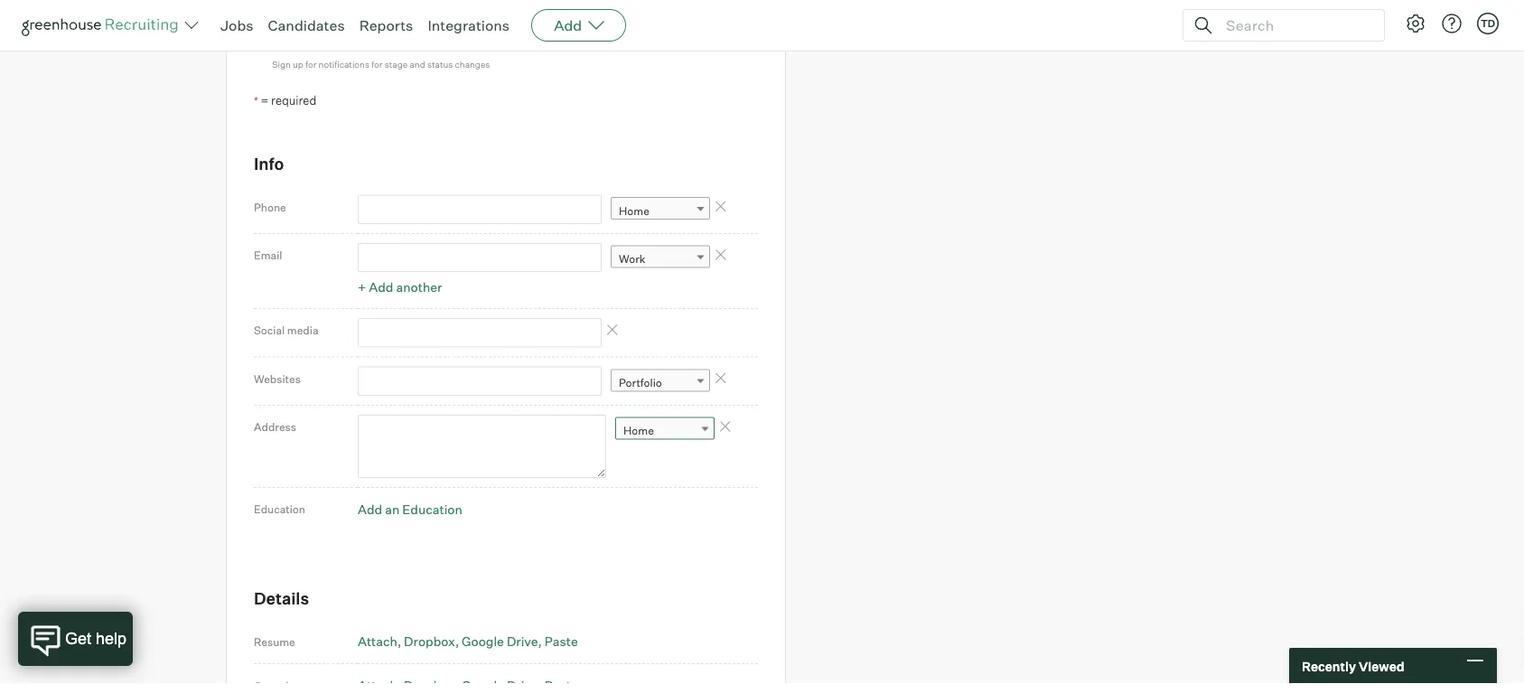 Task type: locate. For each thing, give the bounding box(es) containing it.
attach link
[[358, 634, 401, 649]]

2 for from the left
[[372, 59, 383, 70]]

td button
[[1474, 9, 1503, 38]]

None text field
[[358, 243, 602, 272], [358, 367, 602, 396], [358, 243, 602, 272], [358, 367, 602, 396]]

1 horizontal spatial education
[[402, 501, 463, 517]]

configure image
[[1405, 13, 1427, 34]]

for
[[305, 59, 317, 70], [372, 59, 383, 70]]

status
[[427, 59, 453, 70]]

home link for phone
[[611, 197, 710, 223]]

paste
[[545, 634, 578, 649]]

media
[[287, 324, 319, 337]]

1 vertical spatial home
[[624, 424, 654, 438]]

another
[[396, 279, 442, 295]]

+
[[358, 279, 366, 295]]

info
[[254, 153, 284, 173]]

home down the portfolio
[[624, 424, 654, 438]]

social media
[[254, 324, 319, 337]]

home for phone
[[619, 204, 650, 217]]

home for address
[[624, 424, 654, 438]]

jobs
[[220, 16, 253, 34]]

education right an
[[402, 501, 463, 517]]

reports link
[[359, 16, 413, 34]]

home link down portfolio link
[[615, 417, 715, 443]]

education down address
[[254, 502, 305, 516]]

1 vertical spatial home link
[[615, 417, 715, 443]]

portfolio link
[[611, 369, 710, 395]]

candidates link
[[268, 16, 345, 34]]

add
[[554, 16, 582, 34], [369, 279, 394, 295], [358, 501, 382, 517]]

0 vertical spatial add
[[554, 16, 582, 34]]

dropbox link
[[404, 634, 459, 649]]

add inside "popup button"
[[554, 16, 582, 34]]

integrations link
[[428, 16, 510, 34]]

0 vertical spatial home
[[619, 204, 650, 217]]

prospect
[[310, 36, 355, 50]]

for right up
[[305, 59, 317, 70]]

1 for from the left
[[305, 59, 317, 70]]

+ add another link
[[358, 279, 442, 295]]

1 horizontal spatial for
[[372, 59, 383, 70]]

follow
[[274, 36, 307, 50]]

dropbox
[[404, 634, 455, 649]]

notifications
[[319, 59, 370, 70]]

Search text field
[[1222, 12, 1368, 38]]

paste link
[[545, 634, 578, 649]]

add an education link
[[358, 501, 463, 517]]

work link
[[611, 245, 710, 272]]

0 horizontal spatial education
[[254, 502, 305, 516]]

home
[[619, 204, 650, 217], [624, 424, 654, 438]]

0 vertical spatial home link
[[611, 197, 710, 223]]

social
[[254, 324, 285, 337]]

stage
[[385, 59, 408, 70]]

home link up work link
[[611, 197, 710, 223]]

td
[[1481, 17, 1496, 29]]

None text field
[[255, 0, 563, 13], [358, 195, 602, 224], [358, 318, 602, 348], [358, 415, 606, 478], [255, 0, 563, 13], [358, 195, 602, 224], [358, 318, 602, 348], [358, 415, 606, 478]]

required
[[271, 93, 317, 107]]

2 vertical spatial add
[[358, 501, 382, 517]]

work
[[619, 252, 646, 266]]

reports
[[359, 16, 413, 34]]

candidates
[[268, 16, 345, 34]]

add for add
[[554, 16, 582, 34]]

home link
[[611, 197, 710, 223], [615, 417, 715, 443]]

follow prospect sign up for notifications for stage and status changes
[[272, 36, 490, 70]]

0 horizontal spatial for
[[305, 59, 317, 70]]

home up work
[[619, 204, 650, 217]]

changes
[[455, 59, 490, 70]]

for left stage
[[372, 59, 383, 70]]

portfolio
[[619, 376, 662, 389]]

viewed
[[1359, 658, 1405, 674]]

education
[[402, 501, 463, 517], [254, 502, 305, 516]]



Task type: vqa. For each thing, say whether or not it's contained in the screenshot.
Portfolio LINK
yes



Task type: describe. For each thing, give the bounding box(es) containing it.
an
[[385, 501, 400, 517]]

details
[[254, 588, 309, 608]]

attach dropbox google drive paste
[[358, 634, 578, 649]]

websites
[[254, 372, 301, 385]]

add button
[[531, 9, 626, 42]]

sign
[[272, 59, 291, 70]]

add an education
[[358, 501, 463, 517]]

attach
[[358, 634, 398, 649]]

add for add an education
[[358, 501, 382, 517]]

and
[[410, 59, 425, 70]]

drive
[[507, 634, 538, 649]]

email
[[254, 248, 282, 262]]

=
[[261, 93, 269, 107]]

integrations
[[428, 16, 510, 34]]

* = required
[[254, 93, 317, 107]]

+ add another
[[358, 279, 442, 295]]

recently
[[1302, 658, 1356, 674]]

phone
[[254, 200, 286, 214]]

google
[[462, 634, 504, 649]]

td button
[[1478, 13, 1499, 34]]

*
[[254, 93, 258, 107]]

1 vertical spatial add
[[369, 279, 394, 295]]

greenhouse recruiting image
[[22, 14, 184, 36]]

up
[[293, 59, 304, 70]]

google drive link
[[462, 634, 542, 649]]

recently viewed
[[1302, 658, 1405, 674]]

address
[[254, 420, 296, 434]]

home link for address
[[615, 417, 715, 443]]

resume
[[254, 635, 295, 649]]

jobs link
[[220, 16, 253, 34]]



